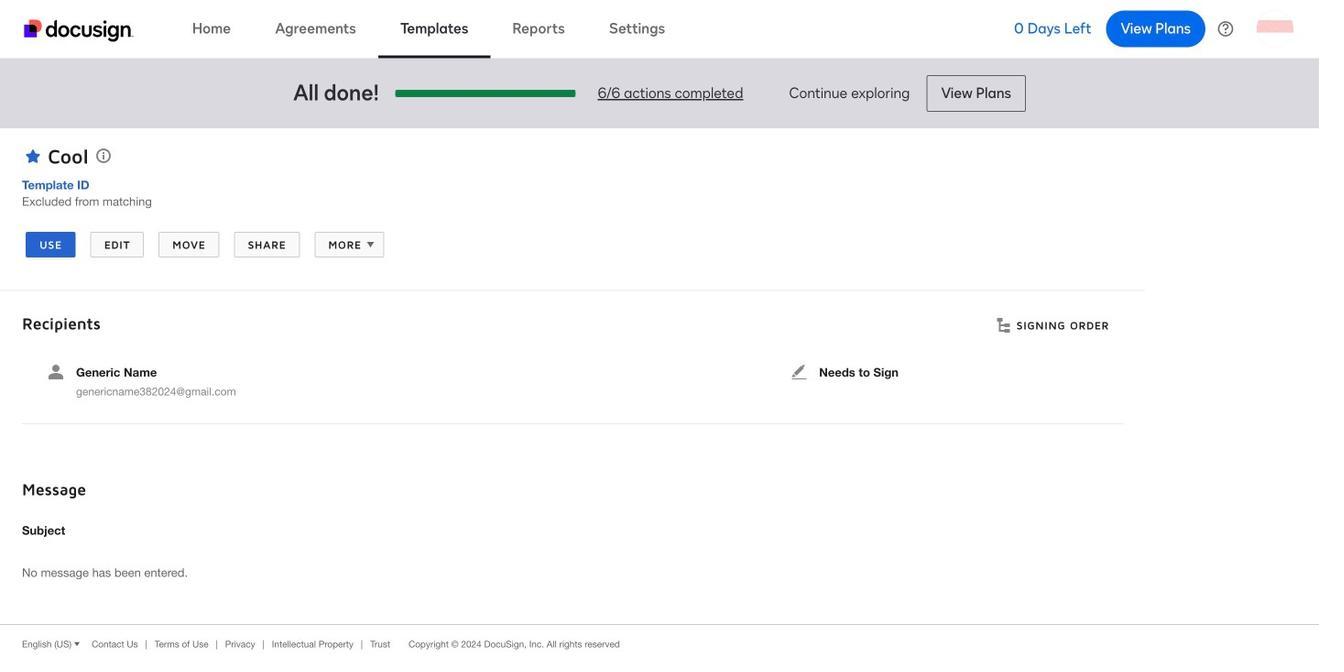 Task type: vqa. For each thing, say whether or not it's contained in the screenshot.
'Template name' text field
no



Task type: describe. For each thing, give the bounding box(es) containing it.
your uploaded profile image image
[[1257, 11, 1294, 47]]

docusign esignature image
[[24, 20, 134, 42]]

more info region
[[0, 624, 1320, 657]]

documents view region
[[1146, 128, 1320, 624]]

remove cool from favorites image
[[26, 149, 40, 164]]

details image
[[96, 148, 111, 163]]



